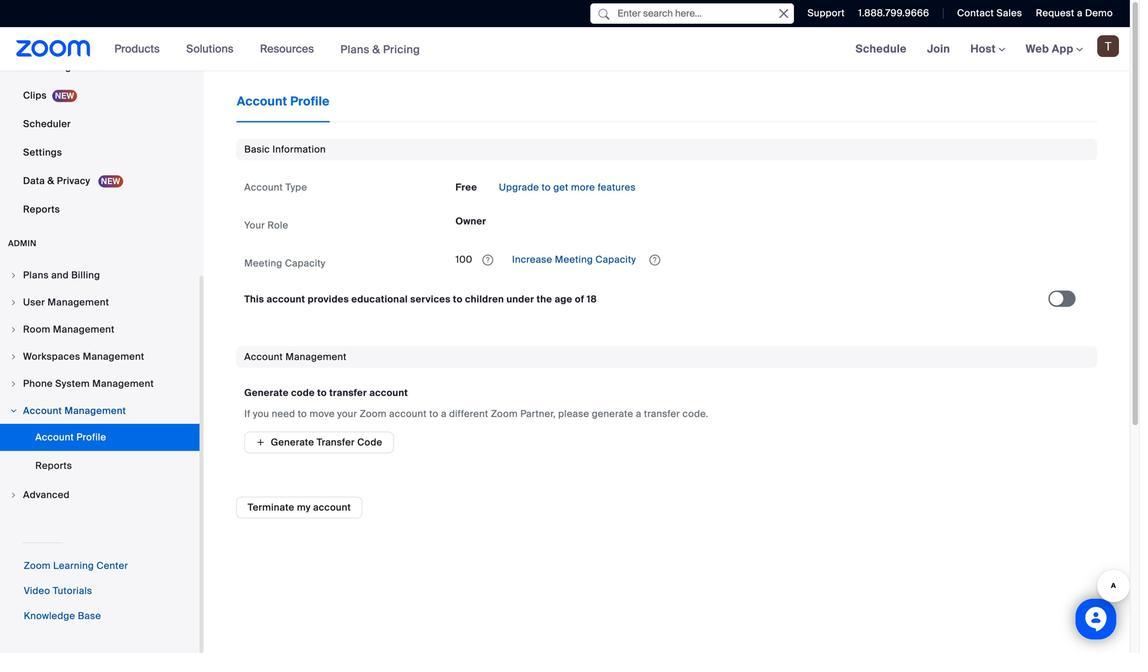 Task type: describe. For each thing, give the bounding box(es) containing it.
management inside main content main content
[[286, 351, 347, 364]]

banner containing products
[[0, 27, 1131, 72]]

code.
[[683, 408, 709, 421]]

0 horizontal spatial capacity
[[285, 258, 326, 270]]

video tutorials link
[[24, 585, 92, 598]]

code
[[291, 387, 315, 400]]

to right need
[[298, 408, 307, 421]]

knowledge base
[[24, 610, 101, 623]]

meetings navigation
[[846, 27, 1131, 72]]

cancel search image
[[774, 3, 795, 24]]

account type
[[244, 181, 307, 194]]

application inside main content main content
[[456, 253, 879, 275]]

transfer
[[317, 437, 355, 449]]

knowledge base link
[[24, 610, 101, 623]]

move
[[310, 408, 335, 421]]

web
[[1026, 42, 1050, 56]]

0 vertical spatial account profile link
[[236, 92, 331, 123]]

your role
[[244, 219, 289, 232]]

1.888.799.9666
[[859, 7, 930, 19]]

learning
[[53, 560, 94, 573]]

plans and billing menu item
[[0, 263, 200, 289]]

help info, meeting capacity image
[[479, 254, 498, 267]]

children
[[465, 294, 504, 306]]

search image
[[599, 9, 610, 20]]

this
[[244, 294, 264, 306]]

0 horizontal spatial a
[[441, 408, 447, 421]]

solutions
[[186, 42, 234, 56]]

reports inside the personal menu menu
[[23, 203, 60, 216]]

meeting capacity
[[244, 258, 326, 270]]

right image for room
[[10, 326, 18, 334]]

2 reports link from the top
[[0, 453, 200, 480]]

terminate my account
[[248, 502, 351, 515]]

your
[[338, 408, 357, 421]]

workspaces management
[[23, 351, 144, 363]]

zoom learning center
[[24, 560, 128, 573]]

main content main content
[[204, 71, 1131, 654]]

the
[[537, 294, 553, 306]]

zoom learning center link
[[24, 560, 128, 573]]

admin
[[8, 238, 37, 249]]

advanced menu item
[[0, 483, 200, 509]]

settings link
[[0, 139, 200, 166]]

schedule link
[[846, 27, 917, 71]]

plans for plans and billing
[[23, 269, 49, 282]]

upgrade
[[499, 181, 539, 194]]

meeting inside "application"
[[555, 254, 593, 266]]

1 horizontal spatial a
[[636, 408, 642, 421]]

learn more about increasing meeting capacity image
[[646, 254, 665, 267]]

increase meeting capacity
[[510, 254, 639, 266]]

sales
[[997, 7, 1023, 19]]

1.888.799.9666 button up the schedule link
[[859, 7, 930, 19]]

Search text field
[[611, 3, 774, 24]]

my
[[297, 502, 311, 515]]

right image for workspaces
[[10, 353, 18, 361]]

educational
[[352, 294, 408, 306]]

owner
[[456, 215, 487, 228]]

web app button
[[1026, 42, 1084, 56]]

demo
[[1086, 7, 1114, 19]]

request
[[1036, 7, 1075, 19]]

profile for the top account profile link
[[291, 94, 330, 109]]

1 horizontal spatial capacity
[[596, 254, 636, 266]]

workspaces
[[23, 351, 80, 363]]

schedule
[[856, 42, 907, 56]]

data
[[23, 175, 45, 187]]

to left the get
[[542, 181, 551, 194]]

generate for generate code to transfer account
[[244, 387, 289, 400]]

account up code
[[370, 387, 408, 400]]

phone system management menu item
[[0, 371, 200, 397]]

system
[[55, 378, 90, 390]]

generate
[[592, 408, 634, 421]]

generate transfer code button
[[244, 432, 394, 454]]

clips
[[23, 89, 47, 102]]

code
[[358, 437, 383, 449]]

0 horizontal spatial meeting
[[244, 258, 283, 270]]

more
[[571, 181, 596, 194]]

need
[[272, 408, 295, 421]]

web app
[[1026, 42, 1074, 56]]

scheduler
[[23, 118, 71, 130]]

support
[[808, 7, 845, 19]]

to left "children"
[[453, 294, 463, 306]]

account right this
[[267, 294, 305, 306]]

data & privacy
[[23, 175, 93, 187]]

host button
[[971, 42, 1006, 56]]

basic
[[244, 143, 270, 156]]

if
[[244, 408, 251, 421]]

profile picture image
[[1098, 35, 1120, 57]]

contact
[[958, 7, 995, 19]]

advanced
[[23, 489, 70, 502]]

account management menu item
[[0, 399, 200, 424]]

generate code to transfer account
[[244, 387, 408, 400]]

18
[[587, 294, 597, 306]]

video
[[24, 585, 50, 598]]

terminate
[[248, 502, 295, 515]]

plans for plans & pricing
[[341, 42, 370, 57]]

100
[[456, 254, 475, 266]]

user management
[[23, 296, 109, 309]]

room
[[23, 324, 51, 336]]



Task type: locate. For each thing, give the bounding box(es) containing it.
right image inside user management menu item
[[10, 299, 18, 307]]

different
[[449, 408, 489, 421]]

reports inside account management "menu"
[[35, 460, 72, 473]]

0 vertical spatial generate
[[244, 387, 289, 400]]

a right the generate
[[636, 408, 642, 421]]

increase
[[512, 254, 553, 266]]

account management inside main content main content
[[244, 351, 347, 364]]

right image inside room management menu item
[[10, 326, 18, 334]]

account right my
[[313, 502, 351, 515]]

privacy
[[57, 175, 90, 187]]

0 vertical spatial plans
[[341, 42, 370, 57]]

0 vertical spatial profile
[[291, 94, 330, 109]]

management for room management menu item
[[53, 324, 115, 336]]

1 vertical spatial account management
[[23, 405, 126, 418]]

0 horizontal spatial account profile
[[35, 432, 106, 444]]

right image for user
[[10, 299, 18, 307]]

products button
[[114, 27, 166, 71]]

2 right image from the top
[[10, 299, 18, 307]]

room management
[[23, 324, 115, 336]]

base
[[78, 610, 101, 623]]

1 horizontal spatial plans
[[341, 42, 370, 57]]

generate
[[244, 387, 289, 400], [271, 437, 314, 449]]

1 horizontal spatial zoom
[[360, 408, 387, 421]]

management inside the workspaces management menu item
[[83, 351, 144, 363]]

account management down the system
[[23, 405, 126, 418]]

recordings
[[23, 61, 77, 73]]

contact sales link
[[948, 0, 1026, 27], [958, 7, 1023, 19]]

plans & pricing link
[[341, 42, 420, 57], [341, 42, 420, 57]]

0 horizontal spatial transfer
[[329, 387, 367, 400]]

request a demo link
[[1026, 0, 1131, 27], [1036, 7, 1114, 19]]

to left different at the left of page
[[430, 408, 439, 421]]

management for the account management menu item
[[65, 405, 126, 418]]

right image inside the account management menu item
[[10, 407, 18, 416]]

0 vertical spatial transfer
[[329, 387, 367, 400]]

a
[[1078, 7, 1083, 19], [441, 408, 447, 421], [636, 408, 642, 421]]

and
[[51, 269, 69, 282]]

1 horizontal spatial account profile
[[237, 94, 330, 109]]

video tutorials
[[24, 585, 92, 598]]

management down the workspaces management menu item
[[92, 378, 154, 390]]

plans inside product information navigation
[[341, 42, 370, 57]]

1 vertical spatial right image
[[10, 380, 18, 388]]

profile inside main content main content
[[291, 94, 330, 109]]

this account provides educational services to children under the age of 18
[[244, 294, 597, 306]]

1 reports link from the top
[[0, 196, 200, 223]]

upgrade to get more features link
[[499, 181, 636, 194]]

basic information
[[244, 143, 326, 156]]

app
[[1053, 42, 1074, 56]]

0 horizontal spatial plans
[[23, 269, 49, 282]]

reports up advanced
[[35, 460, 72, 473]]

1 vertical spatial plans
[[23, 269, 49, 282]]

account profile
[[237, 94, 330, 109], [35, 432, 106, 444]]

1 horizontal spatial account profile link
[[236, 92, 331, 123]]

reports link up advanced menu item
[[0, 453, 200, 480]]

resources button
[[260, 27, 320, 71]]

& inside product information navigation
[[373, 42, 380, 57]]

management up workspaces management
[[53, 324, 115, 336]]

solutions button
[[186, 27, 240, 71]]

1 horizontal spatial &
[[373, 42, 380, 57]]

1 vertical spatial profile
[[76, 432, 106, 444]]

0 horizontal spatial profile
[[76, 432, 106, 444]]

under
[[507, 294, 535, 306]]

management inside the account management menu item
[[65, 405, 126, 418]]

room management menu item
[[0, 317, 200, 343]]

generate inside 'button'
[[271, 437, 314, 449]]

cancel search element
[[774, 3, 795, 24]]

0 vertical spatial &
[[373, 42, 380, 57]]

contact sales
[[958, 7, 1023, 19]]

user management menu item
[[0, 290, 200, 316]]

& for data
[[47, 175, 54, 187]]

transfer left code.
[[644, 408, 680, 421]]

reports down data
[[23, 203, 60, 216]]

billing
[[71, 269, 100, 282]]

personal menu menu
[[0, 0, 200, 225]]

right image inside the workspaces management menu item
[[10, 353, 18, 361]]

admin menu menu
[[0, 263, 200, 510]]

1 horizontal spatial profile
[[291, 94, 330, 109]]

0 horizontal spatial account profile link
[[0, 424, 200, 452]]

& left pricing
[[373, 42, 380, 57]]

management
[[48, 296, 109, 309], [53, 324, 115, 336], [83, 351, 144, 363], [286, 351, 347, 364], [92, 378, 154, 390], [65, 405, 126, 418]]

0 vertical spatial account profile
[[237, 94, 330, 109]]

upgrade to get more features
[[499, 181, 636, 194]]

account inside menu item
[[23, 405, 62, 418]]

provides
[[308, 294, 349, 306]]

transfer up your
[[329, 387, 367, 400]]

management for the workspaces management menu item
[[83, 351, 144, 363]]

account management up code on the left bottom
[[244, 351, 347, 364]]

product information navigation
[[104, 27, 430, 72]]

meeting
[[555, 254, 593, 266], [244, 258, 283, 270]]

account profile inside account management "menu"
[[35, 432, 106, 444]]

account up you
[[244, 351, 283, 364]]

application containing 100
[[456, 253, 879, 275]]

account inside account management "menu"
[[35, 432, 74, 444]]

& for plans
[[373, 42, 380, 57]]

0 vertical spatial account management
[[244, 351, 347, 364]]

reports link down data & privacy link
[[0, 196, 200, 223]]

account right your
[[389, 408, 427, 421]]

1 vertical spatial reports
[[35, 460, 72, 473]]

reports link
[[0, 196, 200, 223], [0, 453, 200, 480]]

host
[[971, 42, 999, 56]]

join link
[[917, 27, 961, 71]]

zoom right your
[[360, 408, 387, 421]]

account management inside menu item
[[23, 405, 126, 418]]

5 right image from the top
[[10, 492, 18, 500]]

0 vertical spatial reports link
[[0, 196, 200, 223]]

2 right image from the top
[[10, 380, 18, 388]]

capacity up provides
[[285, 258, 326, 270]]

& inside data & privacy link
[[47, 175, 54, 187]]

right image inside plans and billing menu item
[[10, 272, 18, 280]]

account inside button
[[313, 502, 351, 515]]

account profile link down phone system management menu item
[[0, 424, 200, 452]]

account profile inside main content main content
[[237, 94, 330, 109]]

zoom
[[360, 408, 387, 421], [491, 408, 518, 421], [24, 560, 51, 573]]

management up generate code to transfer account
[[286, 351, 347, 364]]

plans and billing
[[23, 269, 100, 282]]

join
[[928, 42, 951, 56]]

recordings link
[[0, 54, 200, 81]]

free
[[456, 181, 478, 194]]

clips link
[[0, 82, 200, 109]]

2 horizontal spatial zoom
[[491, 408, 518, 421]]

services
[[411, 294, 451, 306]]

0 horizontal spatial zoom
[[24, 560, 51, 573]]

management inside room management menu item
[[53, 324, 115, 336]]

profile down the account management menu item
[[76, 432, 106, 444]]

a left different at the left of page
[[441, 408, 447, 421]]

please
[[559, 408, 590, 421]]

1 horizontal spatial meeting
[[555, 254, 593, 266]]

products
[[114, 42, 160, 56]]

plans
[[341, 42, 370, 57], [23, 269, 49, 282]]

plans inside menu item
[[23, 269, 49, 282]]

profile for account profile link to the left
[[76, 432, 106, 444]]

management for user management menu item at the left of the page
[[48, 296, 109, 309]]

0 vertical spatial right image
[[10, 326, 18, 334]]

generate transfer code
[[271, 437, 383, 449]]

account management menu
[[0, 424, 200, 481]]

account left the type
[[244, 181, 283, 194]]

right image left room
[[10, 326, 18, 334]]

to
[[542, 181, 551, 194], [453, 294, 463, 306], [317, 387, 327, 400], [298, 408, 307, 421], [430, 408, 439, 421]]

1.888.799.9666 button up schedule
[[849, 0, 933, 27]]

management inside user management menu item
[[48, 296, 109, 309]]

workspaces management menu item
[[0, 344, 200, 370]]

0 vertical spatial reports
[[23, 203, 60, 216]]

1 vertical spatial reports link
[[0, 453, 200, 480]]

plans left and
[[23, 269, 49, 282]]

tutorials
[[53, 585, 92, 598]]

zoom left partner,
[[491, 408, 518, 421]]

banner
[[0, 27, 1131, 72]]

profile up information in the top left of the page
[[291, 94, 330, 109]]

3 right image from the top
[[10, 353, 18, 361]]

zoom logo image
[[16, 40, 91, 57]]

management down phone system management menu item
[[65, 405, 126, 418]]

you
[[253, 408, 269, 421]]

management down room management menu item
[[83, 351, 144, 363]]

user
[[23, 296, 45, 309]]

right image
[[10, 326, 18, 334], [10, 380, 18, 388]]

data & privacy link
[[0, 168, 200, 195]]

knowledge
[[24, 610, 75, 623]]

account profile link
[[236, 92, 331, 123], [0, 424, 200, 452]]

right image left "phone"
[[10, 380, 18, 388]]

1 vertical spatial transfer
[[644, 408, 680, 421]]

1.888.799.9666 button
[[849, 0, 933, 27], [859, 7, 930, 19]]

generate down need
[[271, 437, 314, 449]]

4 right image from the top
[[10, 407, 18, 416]]

transfer
[[329, 387, 367, 400], [644, 408, 680, 421]]

right image inside phone system management menu item
[[10, 380, 18, 388]]

of
[[575, 294, 585, 306]]

account profile down the account management menu item
[[35, 432, 106, 444]]

account down "phone"
[[23, 405, 62, 418]]

1 vertical spatial generate
[[271, 437, 314, 449]]

0 horizontal spatial account management
[[23, 405, 126, 418]]

2 horizontal spatial a
[[1078, 7, 1083, 19]]

zoom up video
[[24, 560, 51, 573]]

features
[[598, 181, 636, 194]]

account down the account management menu item
[[35, 432, 74, 444]]

terminate my account button
[[236, 498, 363, 519]]

1 right image from the top
[[10, 326, 18, 334]]

add image
[[256, 437, 266, 449]]

a left demo
[[1078, 7, 1083, 19]]

right image
[[10, 272, 18, 280], [10, 299, 18, 307], [10, 353, 18, 361], [10, 407, 18, 416], [10, 492, 18, 500]]

role
[[268, 219, 289, 232]]

pricing
[[383, 42, 420, 57]]

account up 'basic'
[[237, 94, 287, 109]]

if you need to move your zoom account to a different zoom partner, please generate a transfer code.
[[244, 408, 709, 421]]

phone
[[23, 378, 53, 390]]

1 vertical spatial &
[[47, 175, 54, 187]]

get
[[554, 181, 569, 194]]

management down billing
[[48, 296, 109, 309]]

1 horizontal spatial account management
[[244, 351, 347, 364]]

right image for account
[[10, 407, 18, 416]]

capacity left learn more about increasing meeting capacity icon
[[596, 254, 636, 266]]

search element
[[591, 3, 611, 24]]

plans & pricing
[[341, 42, 420, 57]]

account profile up basic information
[[237, 94, 330, 109]]

1 vertical spatial account profile link
[[0, 424, 200, 452]]

partner,
[[521, 408, 556, 421]]

application
[[456, 253, 879, 275]]

generate for generate transfer code
[[271, 437, 314, 449]]

plans left pricing
[[341, 42, 370, 57]]

scheduler link
[[0, 111, 200, 138]]

age
[[555, 294, 573, 306]]

type
[[286, 181, 307, 194]]

account profile link up basic information
[[236, 92, 331, 123]]

management inside phone system management menu item
[[92, 378, 154, 390]]

your
[[244, 219, 265, 232]]

1 right image from the top
[[10, 272, 18, 280]]

to right code on the left bottom
[[317, 387, 327, 400]]

right image inside advanced menu item
[[10, 492, 18, 500]]

& right data
[[47, 175, 54, 187]]

settings
[[23, 146, 62, 159]]

1 vertical spatial account profile
[[35, 432, 106, 444]]

generate up you
[[244, 387, 289, 400]]

0 horizontal spatial &
[[47, 175, 54, 187]]

right image for phone
[[10, 380, 18, 388]]

profile inside account management "menu"
[[76, 432, 106, 444]]

resources
[[260, 42, 314, 56]]

right image for plans
[[10, 272, 18, 280]]

phone system management
[[23, 378, 154, 390]]

meeting up of
[[555, 254, 593, 266]]

meeting up this
[[244, 258, 283, 270]]

information
[[273, 143, 326, 156]]

1 horizontal spatial transfer
[[644, 408, 680, 421]]



Task type: vqa. For each thing, say whether or not it's contained in the screenshot.
Account Profile link within the MAIN CONTENT MAIN CONTENT
yes



